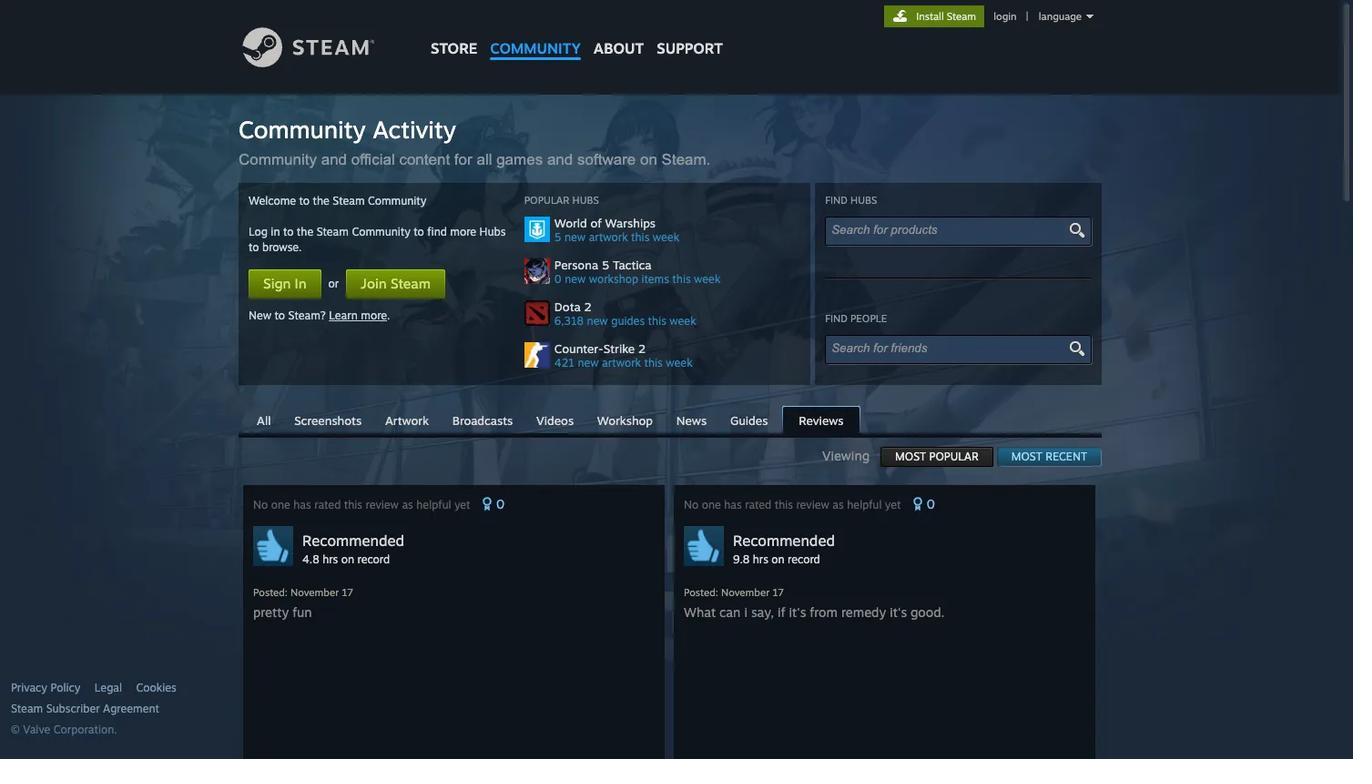 Task type: describe. For each thing, give the bounding box(es) containing it.
4.8
[[302, 553, 319, 566]]

official
[[351, 151, 395, 168]]

sign in link
[[249, 270, 321, 299]]

in
[[271, 225, 280, 239]]

review for fun
[[366, 498, 399, 512]]

17 for can
[[772, 586, 784, 599]]

has for can
[[724, 498, 742, 512]]

november for fun
[[291, 586, 339, 599]]

items
[[641, 272, 669, 286]]

videos link
[[527, 407, 583, 432]]

community up log in to the steam community to find more hubs to browse.
[[368, 194, 427, 208]]

videos
[[536, 413, 574, 428]]

as for fun
[[402, 498, 413, 512]]

5 inside "persona 5 tactica 0 new workshop items this week"
[[602, 258, 609, 272]]

agreement
[[103, 702, 159, 716]]

strike
[[604, 341, 635, 356]]

dota
[[554, 300, 581, 314]]

record for can
[[788, 553, 820, 566]]

counter-
[[554, 341, 604, 356]]

reviews link
[[782, 406, 860, 435]]

cookies link
[[136, 681, 176, 696]]

from
[[810, 605, 838, 620]]

login
[[994, 10, 1017, 23]]

community
[[490, 39, 581, 57]]

workshop
[[589, 272, 638, 286]]

persona 5 tactica 0 new workshop items this week
[[554, 258, 721, 286]]

support
[[657, 39, 723, 57]]

week inside "persona 5 tactica 0 new workshop items this week"
[[694, 272, 721, 286]]

workshop
[[597, 413, 653, 428]]

5 inside world of warships 5 new artwork this week
[[554, 230, 561, 244]]

helpful for what can i say, if it's from remedy it's good.
[[847, 498, 882, 512]]

activity
[[373, 115, 456, 144]]

most recent
[[1011, 450, 1087, 463]]

log
[[249, 225, 268, 239]]

login | language
[[994, 10, 1082, 23]]

recommended for can
[[733, 532, 835, 550]]

steam subscriber agreement link
[[11, 702, 234, 717]]

persona 5 tactica link
[[554, 258, 800, 272]]

find people
[[825, 312, 887, 325]]

if
[[778, 605, 785, 620]]

about link
[[587, 0, 650, 62]]

all link
[[248, 407, 280, 432]]

privacy policy link
[[11, 681, 80, 696]]

people
[[850, 312, 887, 325]]

sign in
[[263, 275, 306, 292]]

popular hubs
[[524, 194, 599, 207]]

browse.
[[262, 240, 302, 254]]

recommended for fun
[[302, 532, 404, 550]]

fun
[[292, 605, 312, 620]]

of
[[590, 216, 602, 230]]

on for pretty fun
[[341, 553, 354, 566]]

week inside counter-strike 2 421 new artwork this week
[[666, 356, 693, 370]]

to left find
[[414, 225, 424, 239]]

what
[[684, 605, 716, 620]]

guides
[[611, 314, 645, 328]]

this up recommended 9.8 hrs on record
[[775, 498, 793, 512]]

join
[[361, 275, 387, 292]]

install
[[916, 10, 944, 23]]

install steam link
[[884, 5, 984, 27]]

2 inside dota 2 6,318 new guides this week
[[584, 300, 592, 314]]

language
[[1039, 10, 1082, 23]]

store link
[[424, 0, 484, 66]]

most for most recent
[[1011, 450, 1042, 463]]

news
[[676, 413, 707, 428]]

workshop link
[[588, 407, 662, 432]]

steam for join steam
[[391, 275, 431, 292]]

1 and from the left
[[321, 151, 347, 168]]

i
[[744, 605, 747, 620]]

week inside world of warships 5 new artwork this week
[[653, 230, 679, 244]]

new for world
[[564, 230, 586, 244]]

no for pretty fun
[[253, 498, 268, 512]]

counter-strike 2 421 new artwork this week
[[554, 341, 693, 370]]

steam inside log in to the steam community to find more hubs to browse.
[[317, 225, 349, 239]]

viewing
[[822, 448, 881, 463]]

no one has rated this review as helpful yet for fun
[[253, 498, 473, 512]]

1 it's from the left
[[789, 605, 806, 620]]

hrs for can
[[753, 553, 768, 566]]

steam.
[[662, 151, 711, 168]]

this inside "persona 5 tactica 0 new workshop items this week"
[[672, 272, 691, 286]]

artwork for strike
[[602, 356, 641, 370]]

log in to the steam community to find more hubs to browse.
[[249, 225, 506, 254]]

all
[[257, 413, 271, 428]]

steam for install steam
[[947, 10, 976, 23]]

counter-strike 2 link
[[554, 341, 800, 356]]

guides link
[[721, 407, 777, 432]]

to down log
[[249, 240, 259, 254]]

most recent link
[[997, 447, 1102, 467]]

on inside community activity community and official content for all games and software on steam.
[[640, 151, 657, 168]]

posted: november 17 what can i say, if it's from remedy it's good.
[[684, 586, 945, 620]]

record for fun
[[357, 553, 390, 566]]

hubs inside log in to the steam community to find more hubs to browse.
[[479, 225, 506, 239]]

join steam
[[361, 275, 431, 292]]

world of warships link
[[554, 216, 800, 230]]

artwork link
[[376, 407, 438, 432]]

steam?
[[288, 309, 326, 322]]

login link
[[990, 10, 1020, 23]]

.
[[387, 309, 390, 322]]

2 it's from the left
[[890, 605, 907, 620]]

artwork for of
[[589, 230, 628, 244]]

one for pretty
[[271, 498, 290, 512]]

most for most popular
[[895, 450, 926, 463]]

2 and from the left
[[547, 151, 573, 168]]

privacy policy
[[11, 681, 80, 695]]

november for can
[[721, 586, 770, 599]]

0 for what can i say, if it's from remedy it's good.
[[927, 496, 935, 512]]

join steam link
[[346, 270, 445, 299]]

to right welcome
[[299, 194, 310, 208]]

world of warships 5 new artwork this week
[[554, 216, 679, 244]]



Task type: locate. For each thing, give the bounding box(es) containing it.
pretty
[[253, 605, 289, 620]]

community link
[[484, 0, 587, 66]]

yet for what can i say, if it's from remedy it's good.
[[885, 498, 901, 512]]

steam right install
[[947, 10, 976, 23]]

week up persona 5 tactica link
[[653, 230, 679, 244]]

review
[[366, 498, 399, 512], [796, 498, 829, 512]]

steam for cookies steam subscriber agreement © valve corporation.
[[11, 702, 43, 716]]

0 horizontal spatial review
[[366, 498, 399, 512]]

steam down welcome to the steam community
[[317, 225, 349, 239]]

more right learn
[[361, 309, 387, 322]]

new inside counter-strike 2 421 new artwork this week
[[578, 356, 599, 370]]

2 record from the left
[[788, 553, 820, 566]]

None image field
[[1066, 222, 1087, 239], [1066, 341, 1087, 357], [1066, 222, 1087, 239], [1066, 341, 1087, 357]]

this right the guides
[[648, 314, 666, 328]]

most right viewing on the bottom right of the page
[[895, 450, 926, 463]]

find
[[825, 194, 848, 207], [825, 312, 848, 325]]

to right new
[[275, 309, 285, 322]]

subscriber
[[46, 702, 100, 716]]

0 up dota
[[554, 272, 562, 286]]

the
[[313, 194, 329, 208], [297, 225, 313, 239]]

0 horizontal spatial posted:
[[253, 586, 288, 599]]

recommended 4.8 hrs on record
[[302, 532, 404, 566]]

hrs right 9.8
[[753, 553, 768, 566]]

record
[[357, 553, 390, 566], [788, 553, 820, 566]]

0 horizontal spatial november
[[291, 586, 339, 599]]

privacy
[[11, 681, 47, 695]]

1 horizontal spatial 2
[[638, 341, 646, 356]]

1 horizontal spatial 0
[[554, 272, 562, 286]]

1 horizontal spatial 17
[[772, 586, 784, 599]]

more
[[450, 225, 476, 239], [361, 309, 387, 322]]

0 horizontal spatial popular
[[524, 194, 569, 207]]

cookies steam subscriber agreement © valve corporation.
[[11, 681, 176, 737]]

1 horizontal spatial november
[[721, 586, 770, 599]]

1 horizontal spatial posted:
[[684, 586, 718, 599]]

1 horizontal spatial and
[[547, 151, 573, 168]]

2 helpful from the left
[[847, 498, 882, 512]]

421
[[554, 356, 574, 370]]

corporation.
[[54, 723, 117, 737]]

recommended up '4.8'
[[302, 532, 404, 550]]

on right '4.8'
[[341, 553, 354, 566]]

screenshots link
[[285, 407, 371, 432]]

new for persona
[[565, 272, 586, 286]]

as
[[402, 498, 413, 512], [833, 498, 844, 512]]

or
[[328, 277, 339, 290]]

community
[[239, 115, 366, 144], [239, 151, 317, 168], [368, 194, 427, 208], [352, 225, 410, 239]]

2 yet from the left
[[885, 498, 901, 512]]

0 horizontal spatial most
[[895, 450, 926, 463]]

posted: inside posted: november 17 what can i say, if it's from remedy it's good.
[[684, 586, 718, 599]]

None text field
[[831, 223, 1070, 237]]

2 hrs from the left
[[753, 553, 768, 566]]

0 horizontal spatial more
[[361, 309, 387, 322]]

november inside the "posted: november 17 pretty fun"
[[291, 586, 339, 599]]

november up "fun"
[[291, 586, 339, 599]]

artwork down the guides
[[602, 356, 641, 370]]

no for what can i say, if it's from remedy it's good.
[[684, 498, 699, 512]]

rated up "recommended 4.8 hrs on record"
[[314, 498, 341, 512]]

2 posted: from the left
[[684, 586, 718, 599]]

1 17 from the left
[[342, 586, 353, 599]]

helpful for pretty fun
[[416, 498, 451, 512]]

has
[[293, 498, 311, 512], [724, 498, 742, 512]]

sign
[[263, 275, 291, 292]]

record inside recommended 9.8 hrs on record
[[788, 553, 820, 566]]

new inside "persona 5 tactica 0 new workshop items this week"
[[565, 272, 586, 286]]

2 as from the left
[[833, 498, 844, 512]]

1 horizontal spatial one
[[702, 498, 721, 512]]

0 inside "persona 5 tactica 0 new workshop items this week"
[[554, 272, 562, 286]]

1 vertical spatial artwork
[[602, 356, 641, 370]]

on right 9.8
[[771, 553, 785, 566]]

1 record from the left
[[357, 553, 390, 566]]

helpful
[[416, 498, 451, 512], [847, 498, 882, 512]]

as for can
[[833, 498, 844, 512]]

2 right dota
[[584, 300, 592, 314]]

november
[[291, 586, 339, 599], [721, 586, 770, 599]]

for
[[454, 151, 472, 168]]

17 for fun
[[342, 586, 353, 599]]

2 right strike
[[638, 341, 646, 356]]

0 horizontal spatial 0
[[496, 496, 504, 512]]

and right the games
[[547, 151, 573, 168]]

0 horizontal spatial no
[[253, 498, 268, 512]]

0 horizontal spatial has
[[293, 498, 311, 512]]

1 review from the left
[[366, 498, 399, 512]]

this inside dota 2 6,318 new guides this week
[[648, 314, 666, 328]]

0 horizontal spatial as
[[402, 498, 413, 512]]

no one has rated this review as helpful yet for can
[[684, 498, 904, 512]]

2 no from the left
[[684, 498, 699, 512]]

community up official
[[239, 115, 366, 144]]

recommended 9.8 hrs on record
[[733, 532, 835, 566]]

most left recent
[[1011, 450, 1042, 463]]

0 vertical spatial 5
[[554, 230, 561, 244]]

hrs inside recommended 9.8 hrs on record
[[753, 553, 768, 566]]

0 vertical spatial the
[[313, 194, 329, 208]]

17 up if
[[772, 586, 784, 599]]

welcome
[[249, 194, 296, 208]]

hubs
[[572, 194, 599, 207], [479, 225, 506, 239]]

0 horizontal spatial it's
[[789, 605, 806, 620]]

1 horizontal spatial no one has rated this review as helpful yet
[[684, 498, 904, 512]]

0 vertical spatial more
[[450, 225, 476, 239]]

artwork
[[589, 230, 628, 244], [602, 356, 641, 370]]

legal
[[95, 681, 122, 695]]

cookies
[[136, 681, 176, 695]]

the right welcome
[[313, 194, 329, 208]]

1 no from the left
[[253, 498, 268, 512]]

1 horizontal spatial record
[[788, 553, 820, 566]]

1 november from the left
[[291, 586, 339, 599]]

2 inside counter-strike 2 421 new artwork this week
[[638, 341, 646, 356]]

it's left good. at the bottom right of page
[[890, 605, 907, 620]]

news link
[[667, 407, 716, 432]]

the up browse.
[[297, 225, 313, 239]]

1 horizontal spatial more
[[450, 225, 476, 239]]

no one has rated this review as helpful yet up "recommended 4.8 hrs on record"
[[253, 498, 473, 512]]

0 horizontal spatial 17
[[342, 586, 353, 599]]

2 horizontal spatial 0
[[927, 496, 935, 512]]

2 rated from the left
[[745, 498, 771, 512]]

as down viewing on the bottom right of the page
[[833, 498, 844, 512]]

world
[[554, 216, 587, 230]]

2 one from the left
[[702, 498, 721, 512]]

17
[[342, 586, 353, 599], [772, 586, 784, 599]]

2 november from the left
[[721, 586, 770, 599]]

posted: inside the "posted: november 17 pretty fun"
[[253, 586, 288, 599]]

support link
[[650, 0, 729, 62]]

recent
[[1045, 450, 1087, 463]]

0 horizontal spatial on
[[341, 553, 354, 566]]

new to steam? learn more .
[[249, 309, 390, 322]]

2 17 from the left
[[772, 586, 784, 599]]

5 up 'persona' on the top left of the page
[[554, 230, 561, 244]]

1 horizontal spatial helpful
[[847, 498, 882, 512]]

1 horizontal spatial has
[[724, 498, 742, 512]]

0 vertical spatial 2
[[584, 300, 592, 314]]

hubs up the of
[[572, 194, 599, 207]]

learn
[[329, 309, 358, 322]]

this inside world of warships 5 new artwork this week
[[631, 230, 650, 244]]

2 recommended from the left
[[733, 532, 835, 550]]

1 yet from the left
[[454, 498, 470, 512]]

0
[[554, 272, 562, 286], [496, 496, 504, 512], [927, 496, 935, 512]]

17 inside the "posted: november 17 pretty fun"
[[342, 586, 353, 599]]

community inside log in to the steam community to find more hubs to browse.
[[352, 225, 410, 239]]

no one has rated this review as helpful yet up recommended 9.8 hrs on record
[[684, 498, 904, 512]]

1 horizontal spatial no
[[684, 498, 699, 512]]

new left the of
[[564, 230, 586, 244]]

17 inside posted: november 17 what can i say, if it's from remedy it's good.
[[772, 586, 784, 599]]

guides
[[730, 413, 768, 428]]

november up i
[[721, 586, 770, 599]]

no down all
[[253, 498, 268, 512]]

1 helpful from the left
[[416, 498, 451, 512]]

1 vertical spatial 5
[[602, 258, 609, 272]]

store
[[431, 39, 477, 57]]

steam right join
[[391, 275, 431, 292]]

artwork
[[385, 413, 429, 428]]

steam down official
[[333, 194, 365, 208]]

0 horizontal spatial and
[[321, 151, 347, 168]]

week up "dota 2" link at top
[[694, 272, 721, 286]]

remedy
[[841, 605, 886, 620]]

this right strike
[[644, 356, 663, 370]]

0 horizontal spatial no one has rated this review as helpful yet
[[253, 498, 473, 512]]

new
[[249, 309, 271, 322]]

17 down "recommended 4.8 hrs on record"
[[342, 586, 353, 599]]

record up posted: november 17 what can i say, if it's from remedy it's good.
[[788, 553, 820, 566]]

1 horizontal spatial most
[[1011, 450, 1042, 463]]

rated for fun
[[314, 498, 341, 512]]

1 vertical spatial 2
[[638, 341, 646, 356]]

1 vertical spatial hubs
[[479, 225, 506, 239]]

2 find from the top
[[825, 312, 848, 325]]

1 has from the left
[[293, 498, 311, 512]]

1 most from the left
[[895, 450, 926, 463]]

posted: up pretty
[[253, 586, 288, 599]]

hrs for fun
[[322, 553, 338, 566]]

one for what
[[702, 498, 721, 512]]

on for what can i say, if it's from remedy it's good.
[[771, 553, 785, 566]]

1 rated from the left
[[314, 498, 341, 512]]

1 find from the top
[[825, 194, 848, 207]]

week inside dota 2 6,318 new guides this week
[[670, 314, 696, 328]]

None text field
[[831, 341, 1070, 355]]

week down "dota 2" link at top
[[666, 356, 693, 370]]

0 horizontal spatial rated
[[314, 498, 341, 512]]

this up "recommended 4.8 hrs on record"
[[344, 498, 362, 512]]

find left "hubs"
[[825, 194, 848, 207]]

say,
[[751, 605, 774, 620]]

2 review from the left
[[796, 498, 829, 512]]

1 horizontal spatial recommended
[[733, 532, 835, 550]]

on
[[640, 151, 657, 168], [341, 553, 354, 566], [771, 553, 785, 566]]

it's
[[789, 605, 806, 620], [890, 605, 907, 620]]

0 horizontal spatial one
[[271, 498, 290, 512]]

this up tactica
[[631, 230, 650, 244]]

one down all link
[[271, 498, 290, 512]]

and
[[321, 151, 347, 168], [547, 151, 573, 168]]

find
[[427, 225, 447, 239]]

has for fun
[[293, 498, 311, 512]]

in
[[295, 275, 306, 292]]

2 no one has rated this review as helpful yet from the left
[[684, 498, 904, 512]]

hrs
[[322, 553, 338, 566], [753, 553, 768, 566]]

hubs right find
[[479, 225, 506, 239]]

legal link
[[95, 681, 122, 696]]

1 horizontal spatial on
[[640, 151, 657, 168]]

and left official
[[321, 151, 347, 168]]

1 vertical spatial popular
[[929, 450, 979, 463]]

new inside world of warships 5 new artwork this week
[[564, 230, 586, 244]]

1 recommended from the left
[[302, 532, 404, 550]]

new for counter-
[[578, 356, 599, 370]]

hrs inside "recommended 4.8 hrs on record"
[[322, 553, 338, 566]]

posted: up what
[[684, 586, 718, 599]]

1 vertical spatial find
[[825, 312, 848, 325]]

this inside counter-strike 2 421 new artwork this week
[[644, 356, 663, 370]]

community activity community and official content for all games and software on steam.
[[239, 115, 719, 168]]

0 down most popular link
[[927, 496, 935, 512]]

new right the 421
[[578, 356, 599, 370]]

0 down broadcasts
[[496, 496, 504, 512]]

0 horizontal spatial hubs
[[479, 225, 506, 239]]

0 vertical spatial artwork
[[589, 230, 628, 244]]

record right '4.8'
[[357, 553, 390, 566]]

one down news
[[702, 498, 721, 512]]

5 left tactica
[[602, 258, 609, 272]]

|
[[1026, 10, 1028, 23]]

1 horizontal spatial hubs
[[572, 194, 599, 207]]

1 no one has rated this review as helpful yet from the left
[[253, 498, 473, 512]]

0 horizontal spatial 2
[[584, 300, 592, 314]]

1 as from the left
[[402, 498, 413, 512]]

posted: for what
[[684, 586, 718, 599]]

as up "recommended 4.8 hrs on record"
[[402, 498, 413, 512]]

steam
[[947, 10, 976, 23], [333, 194, 365, 208], [317, 225, 349, 239], [391, 275, 431, 292], [11, 702, 43, 716]]

new up dota
[[565, 272, 586, 286]]

recommended up 9.8
[[733, 532, 835, 550]]

0 horizontal spatial 5
[[554, 230, 561, 244]]

9.8
[[733, 553, 750, 566]]

0 horizontal spatial yet
[[454, 498, 470, 512]]

0 vertical spatial find
[[825, 194, 848, 207]]

games
[[496, 151, 543, 168]]

find for find people
[[825, 312, 848, 325]]

steam inside the cookies steam subscriber agreement © valve corporation.
[[11, 702, 43, 716]]

0 for pretty fun
[[496, 496, 504, 512]]

warships
[[605, 216, 656, 230]]

dota 2 6,318 new guides this week
[[554, 300, 696, 328]]

on left steam.
[[640, 151, 657, 168]]

review up recommended 9.8 hrs on record
[[796, 498, 829, 512]]

most popular
[[895, 450, 979, 463]]

policy
[[50, 681, 80, 695]]

hrs right '4.8'
[[322, 553, 338, 566]]

this right items at the left top of the page
[[672, 272, 691, 286]]

0 vertical spatial hubs
[[572, 194, 599, 207]]

community up join
[[352, 225, 410, 239]]

yet down most popular link
[[885, 498, 901, 512]]

good.
[[911, 605, 945, 620]]

0 horizontal spatial hrs
[[322, 553, 338, 566]]

1 vertical spatial the
[[297, 225, 313, 239]]

more inside log in to the steam community to find more hubs to browse.
[[450, 225, 476, 239]]

artwork inside world of warships 5 new artwork this week
[[589, 230, 628, 244]]

review up "recommended 4.8 hrs on record"
[[366, 498, 399, 512]]

rated for can
[[745, 498, 771, 512]]

on inside "recommended 4.8 hrs on record"
[[341, 553, 354, 566]]

find left people at right top
[[825, 312, 848, 325]]

review for can
[[796, 498, 829, 512]]

1 horizontal spatial hrs
[[753, 553, 768, 566]]

artwork inside counter-strike 2 421 new artwork this week
[[602, 356, 641, 370]]

helpful down the 'artwork'
[[416, 498, 451, 512]]

community up welcome
[[239, 151, 317, 168]]

new right '6,318'
[[587, 314, 608, 328]]

1 posted: from the left
[[253, 586, 288, 599]]

yet for pretty fun
[[454, 498, 470, 512]]

more right find
[[450, 225, 476, 239]]

has up '4.8'
[[293, 498, 311, 512]]

broadcasts link
[[443, 407, 522, 432]]

this
[[631, 230, 650, 244], [672, 272, 691, 286], [648, 314, 666, 328], [644, 356, 663, 370], [344, 498, 362, 512], [775, 498, 793, 512]]

november inside posted: november 17 what can i say, if it's from remedy it's good.
[[721, 586, 770, 599]]

1 horizontal spatial 5
[[602, 258, 609, 272]]

has up 9.8
[[724, 498, 742, 512]]

1 horizontal spatial yet
[[885, 498, 901, 512]]

1 vertical spatial more
[[361, 309, 387, 322]]

1 horizontal spatial review
[[796, 498, 829, 512]]

1 horizontal spatial popular
[[929, 450, 979, 463]]

to right in
[[283, 225, 294, 239]]

record inside "recommended 4.8 hrs on record"
[[357, 553, 390, 566]]

helpful down viewing on the bottom right of the page
[[847, 498, 882, 512]]

1 horizontal spatial rated
[[745, 498, 771, 512]]

1 one from the left
[[271, 498, 290, 512]]

steam down privacy
[[11, 702, 43, 716]]

new inside dota 2 6,318 new guides this week
[[587, 314, 608, 328]]

week
[[653, 230, 679, 244], [694, 272, 721, 286], [670, 314, 696, 328], [666, 356, 693, 370]]

week up counter-strike 2 'link'
[[670, 314, 696, 328]]

learn more link
[[329, 309, 387, 322]]

find hubs
[[825, 194, 877, 207]]

yet down broadcasts
[[454, 498, 470, 512]]

2 most from the left
[[1011, 450, 1042, 463]]

about
[[594, 39, 644, 57]]

posted: for pretty
[[253, 586, 288, 599]]

to
[[299, 194, 310, 208], [283, 225, 294, 239], [414, 225, 424, 239], [249, 240, 259, 254], [275, 309, 285, 322]]

persona
[[554, 258, 598, 272]]

valve
[[23, 723, 50, 737]]

1 horizontal spatial it's
[[890, 605, 907, 620]]

no down news
[[684, 498, 699, 512]]

rated up recommended 9.8 hrs on record
[[745, 498, 771, 512]]

no
[[253, 498, 268, 512], [684, 498, 699, 512]]

2 has from the left
[[724, 498, 742, 512]]

artwork up tactica
[[589, 230, 628, 244]]

2 horizontal spatial on
[[771, 553, 785, 566]]

yet
[[454, 498, 470, 512], [885, 498, 901, 512]]

1 hrs from the left
[[322, 553, 338, 566]]

0 horizontal spatial helpful
[[416, 498, 451, 512]]

one
[[271, 498, 290, 512], [702, 498, 721, 512]]

on inside recommended 9.8 hrs on record
[[771, 553, 785, 566]]

0 horizontal spatial recommended
[[302, 532, 404, 550]]

0 vertical spatial popular
[[524, 194, 569, 207]]

1 horizontal spatial as
[[833, 498, 844, 512]]

it's right if
[[789, 605, 806, 620]]

the inside log in to the steam community to find more hubs to browse.
[[297, 225, 313, 239]]

0 horizontal spatial record
[[357, 553, 390, 566]]

find for find hubs
[[825, 194, 848, 207]]

reviews
[[799, 413, 844, 428]]



Task type: vqa. For each thing, say whether or not it's contained in the screenshot.


